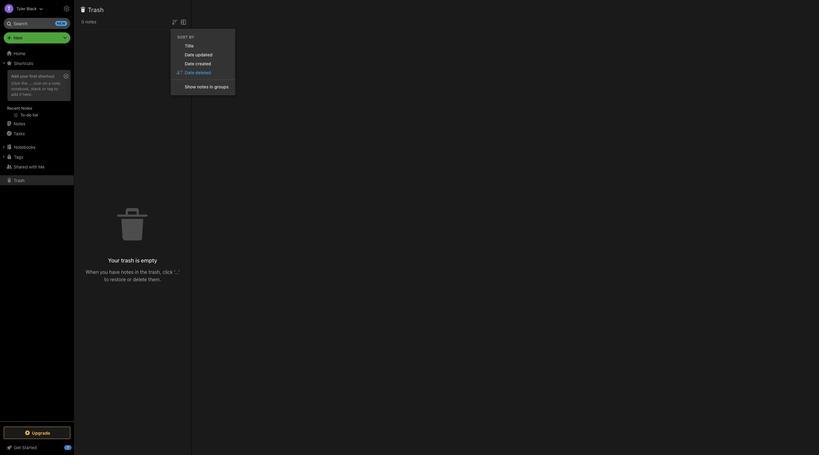 Task type: describe. For each thing, give the bounding box(es) containing it.
date for date updated
[[185, 52, 194, 57]]

updated
[[195, 52, 212, 57]]

you
[[100, 270, 108, 275]]

tag
[[47, 86, 53, 91]]

add your first shortcut
[[11, 74, 54, 79]]

show notes in groups
[[185, 84, 229, 89]]

...
[[29, 81, 33, 86]]

notes for show
[[197, 84, 209, 89]]

is
[[136, 258, 140, 264]]

tags
[[14, 154, 23, 160]]

date for date created
[[185, 61, 194, 66]]

them.
[[148, 277, 161, 283]]

your trash is empty
[[108, 258, 157, 264]]

tasks
[[14, 131, 25, 136]]

click to collapse image
[[72, 444, 76, 452]]

delete
[[133, 277, 147, 283]]

Account field
[[0, 2, 43, 15]]

here.
[[23, 92, 32, 97]]

icon on a note, notebook, stack or tag to add it here.
[[11, 81, 61, 97]]

get started
[[14, 446, 37, 451]]

title
[[185, 43, 194, 48]]

notebooks link
[[0, 142, 74, 152]]

stack
[[31, 86, 41, 91]]

notebooks
[[14, 145, 36, 150]]

black
[[27, 6, 37, 11]]

notes inside group
[[21, 106, 32, 111]]

title link
[[171, 41, 235, 50]]

Sort options field
[[171, 18, 178, 26]]

upgrade
[[32, 431, 50, 436]]

home link
[[0, 48, 74, 58]]

date deleted link
[[171, 68, 235, 77]]

on
[[43, 81, 47, 86]]

sort
[[177, 35, 188, 39]]

date for date deleted
[[185, 70, 194, 75]]

me
[[38, 164, 45, 170]]

0
[[81, 19, 84, 24]]

when you have notes in the trash, click '...' to restore or delete them.
[[86, 270, 180, 283]]

expand notebooks image
[[2, 145, 6, 150]]

to inside when you have notes in the trash, click '...' to restore or delete them.
[[104, 277, 109, 283]]

or inside icon on a note, notebook, stack or tag to add it here.
[[42, 86, 46, 91]]

the inside when you have notes in the trash, click '...' to restore or delete them.
[[140, 270, 147, 275]]

recent
[[7, 106, 20, 111]]

tasks button
[[0, 129, 74, 139]]

add
[[11, 74, 19, 79]]

new
[[14, 35, 22, 40]]

7
[[67, 446, 69, 450]]

first
[[29, 74, 37, 79]]

shortcuts button
[[0, 58, 74, 68]]

your
[[20, 74, 28, 79]]

add
[[11, 92, 18, 97]]

date updated link
[[171, 50, 235, 59]]

deleted
[[195, 70, 211, 75]]

date created
[[185, 61, 211, 66]]

started
[[22, 446, 37, 451]]

tree containing home
[[0, 48, 74, 422]]

View options field
[[178, 18, 187, 26]]

sort by
[[177, 35, 194, 39]]

tyler
[[16, 6, 26, 11]]

date created link
[[171, 59, 235, 68]]

by
[[189, 35, 194, 39]]

Search text field
[[8, 18, 66, 29]]



Task type: vqa. For each thing, say whether or not it's contained in the screenshot.
1st Date from the top
yes



Task type: locate. For each thing, give the bounding box(es) containing it.
in up delete on the bottom of page
[[135, 270, 139, 275]]

the left ...
[[21, 81, 27, 86]]

note window - empty element
[[192, 0, 819, 456]]

tyler black
[[16, 6, 37, 11]]

'...'
[[174, 270, 180, 275]]

0 notes
[[81, 19, 96, 24]]

1 horizontal spatial to
[[104, 277, 109, 283]]

0 vertical spatial date
[[185, 52, 194, 57]]

2 vertical spatial notes
[[121, 270, 134, 275]]

trash down shared
[[14, 178, 25, 183]]

or left delete on the bottom of page
[[127, 277, 132, 283]]

click
[[163, 270, 173, 275]]

0 horizontal spatial in
[[135, 270, 139, 275]]

0 horizontal spatial the
[[21, 81, 27, 86]]

0 vertical spatial in
[[210, 84, 213, 89]]

Help and Learning task checklist field
[[0, 443, 74, 453]]

shared with me link
[[0, 162, 74, 172]]

shared with me
[[14, 164, 45, 170]]

have
[[109, 270, 120, 275]]

show
[[185, 84, 196, 89]]

date inside "link"
[[185, 70, 194, 75]]

or
[[42, 86, 46, 91], [127, 277, 132, 283]]

0 vertical spatial or
[[42, 86, 46, 91]]

date down the "date created" in the left of the page
[[185, 70, 194, 75]]

click
[[11, 81, 20, 86]]

empty
[[141, 258, 157, 264]]

1 vertical spatial trash
[[14, 178, 25, 183]]

icon
[[34, 81, 42, 86]]

new
[[57, 21, 65, 25]]

notes right show
[[197, 84, 209, 89]]

1 vertical spatial notes
[[197, 84, 209, 89]]

group containing add your first shortcut
[[0, 68, 74, 121]]

0 horizontal spatial or
[[42, 86, 46, 91]]

1 horizontal spatial notes
[[121, 270, 134, 275]]

1 vertical spatial notes
[[14, 121, 25, 126]]

with
[[29, 164, 37, 170]]

expand tags image
[[2, 155, 6, 160]]

to
[[54, 86, 58, 91], [104, 277, 109, 283]]

in inside when you have notes in the trash, click '...' to restore or delete them.
[[135, 270, 139, 275]]

notes right 0
[[85, 19, 96, 24]]

get
[[14, 446, 21, 451]]

to inside icon on a note, notebook, stack or tag to add it here.
[[54, 86, 58, 91]]

recent notes
[[7, 106, 32, 111]]

notes down the trash
[[121, 270, 134, 275]]

notes link
[[0, 119, 74, 129]]

tree
[[0, 48, 74, 422]]

0 vertical spatial trash
[[88, 6, 104, 13]]

1 horizontal spatial trash
[[88, 6, 104, 13]]

notebook,
[[11, 86, 30, 91]]

2 horizontal spatial notes
[[197, 84, 209, 89]]

3 date from the top
[[185, 70, 194, 75]]

new button
[[4, 32, 70, 44]]

0 vertical spatial to
[[54, 86, 58, 91]]

0 horizontal spatial to
[[54, 86, 58, 91]]

the up delete on the bottom of page
[[140, 270, 147, 275]]

upgrade button
[[4, 427, 70, 440]]

to down the you
[[104, 277, 109, 283]]

in left groups
[[210, 84, 213, 89]]

notes inside when you have notes in the trash, click '...' to restore or delete them.
[[121, 270, 134, 275]]

show notes in groups link
[[171, 82, 235, 91]]

2 vertical spatial date
[[185, 70, 194, 75]]

note,
[[52, 81, 61, 86]]

date down title
[[185, 52, 194, 57]]

or inside when you have notes in the trash, click '...' to restore or delete them.
[[127, 277, 132, 283]]

notes
[[85, 19, 96, 24], [197, 84, 209, 89], [121, 270, 134, 275]]

shared
[[14, 164, 28, 170]]

to down the note,
[[54, 86, 58, 91]]

1 vertical spatial the
[[140, 270, 147, 275]]

when
[[86, 270, 99, 275]]

trash link
[[0, 176, 74, 185]]

group inside tree
[[0, 68, 74, 121]]

trash up the 0 notes at the left top
[[88, 6, 104, 13]]

notes
[[21, 106, 32, 111], [14, 121, 25, 126]]

the inside tree
[[21, 81, 27, 86]]

your
[[108, 258, 120, 264]]

shortcuts
[[14, 61, 33, 66]]

1 horizontal spatial or
[[127, 277, 132, 283]]

home
[[14, 51, 25, 56]]

date
[[185, 52, 194, 57], [185, 61, 194, 66], [185, 70, 194, 75]]

1 horizontal spatial in
[[210, 84, 213, 89]]

0 horizontal spatial notes
[[85, 19, 96, 24]]

trash
[[121, 258, 134, 264]]

it
[[19, 92, 22, 97]]

date updated
[[185, 52, 212, 57]]

notes inside show notes in groups link
[[197, 84, 209, 89]]

click the ...
[[11, 81, 33, 86]]

notes inside notes link
[[14, 121, 25, 126]]

group
[[0, 68, 74, 121]]

date deleted
[[185, 70, 211, 75]]

or down on in the top of the page
[[42, 86, 46, 91]]

1 horizontal spatial the
[[140, 270, 147, 275]]

restore
[[110, 277, 126, 283]]

a
[[48, 81, 51, 86]]

0 vertical spatial notes
[[85, 19, 96, 24]]

shortcut
[[38, 74, 54, 79]]

1 vertical spatial to
[[104, 277, 109, 283]]

tags button
[[0, 152, 74, 162]]

1 vertical spatial in
[[135, 270, 139, 275]]

notes right recent at the top left of page
[[21, 106, 32, 111]]

notes up tasks
[[14, 121, 25, 126]]

new search field
[[8, 18, 67, 29]]

notes for 0
[[85, 19, 96, 24]]

dropdown list menu
[[171, 41, 235, 91]]

2 date from the top
[[185, 61, 194, 66]]

settings image
[[63, 5, 70, 12]]

in inside dropdown list menu
[[210, 84, 213, 89]]

1 vertical spatial or
[[127, 277, 132, 283]]

0 vertical spatial notes
[[21, 106, 32, 111]]

1 date from the top
[[185, 52, 194, 57]]

groups
[[214, 84, 229, 89]]

the
[[21, 81, 27, 86], [140, 270, 147, 275]]

in
[[210, 84, 213, 89], [135, 270, 139, 275]]

created
[[195, 61, 211, 66]]

0 vertical spatial the
[[21, 81, 27, 86]]

trash
[[88, 6, 104, 13], [14, 178, 25, 183]]

trash,
[[149, 270, 161, 275]]

1 vertical spatial date
[[185, 61, 194, 66]]

date up date deleted
[[185, 61, 194, 66]]

0 horizontal spatial trash
[[14, 178, 25, 183]]



